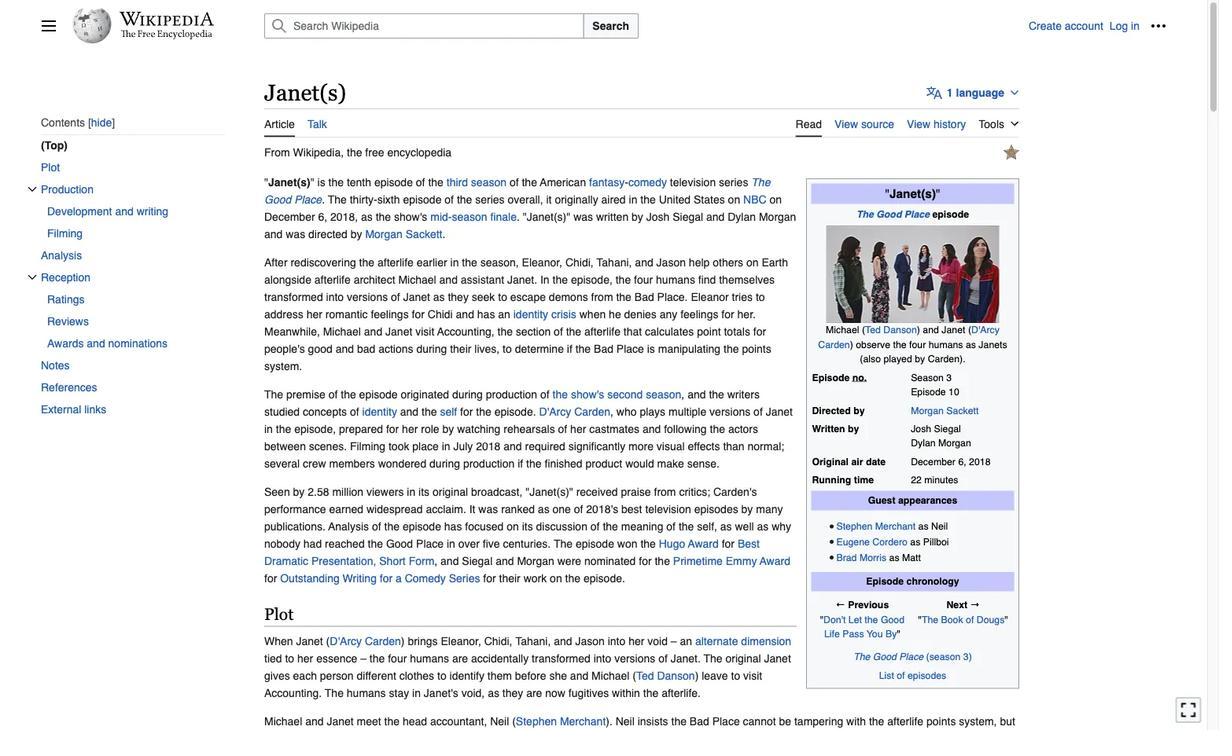 Task type: vqa. For each thing, say whether or not it's contained in the screenshot.
Storms
no



Task type: describe. For each thing, give the bounding box(es) containing it.
1 vertical spatial into
[[608, 635, 626, 648]]

afterlife down the rediscovering
[[315, 273, 351, 286]]

appearances
[[898, 495, 958, 506]]

identity for identity and the self for the episode. d'arcy carden
[[362, 406, 397, 418]]

and up fugitives
[[570, 670, 589, 682]]

humans inside when janet ( d'arcy carden ) brings eleanor, chidi, tahani, and jason into her void – an alternate dimension tied to her essence – the four humans are accidentally transformed into versions of janet. the original janet gives each person different clothes to identify them before she and michael (
[[410, 653, 449, 665]]

1 vertical spatial stephen merchant link
[[516, 716, 606, 728]]

1 vertical spatial –
[[360, 653, 367, 665]]

morgan inside josh siegal dylan morgan
[[939, 438, 971, 449]]

1 horizontal spatial show's
[[571, 388, 604, 401]]

0 horizontal spatial filming
[[47, 227, 83, 240]]

to inside ) leave to visit accounting. the humans stay in janet's void, as they are now fugitives within the afterlife.
[[731, 670, 740, 682]]

as down cordero
[[889, 552, 900, 564]]

janet down dimension at the bottom right of page
[[764, 653, 791, 665]]

Search search field
[[245, 13, 1029, 39]]

tenth
[[347, 176, 371, 189]]

members
[[329, 458, 375, 470]]

for down her.
[[753, 325, 766, 338]]

to up janet's
[[437, 670, 447, 682]]

dimension
[[741, 635, 792, 648]]

form
[[409, 555, 434, 568]]

( up essence
[[326, 635, 330, 648]]

notes link
[[41, 355, 225, 377]]

1 vertical spatial stephen
[[516, 716, 557, 728]]

states
[[694, 193, 725, 206]]

) inside ) observe the four humans as janets (also played by carden).
[[850, 339, 853, 350]]

michael inside when janet ( d'arcy carden ) brings eleanor, chidi, tahani, and jason into her void – an alternate dimension tied to her essence – the four humans are accidentally transformed into versions of janet. the original janet gives each person different clothes to identify them before she and michael (
[[592, 670, 630, 682]]

after
[[264, 256, 288, 269]]

when
[[264, 635, 293, 648]]

(also
[[860, 353, 881, 365]]

the up the 2018,
[[328, 193, 347, 206]]

the inside ) leave to visit accounting. the humans stay in janet's void, as they are now fugitives within the afterlife.
[[325, 687, 344, 700]]

0 horizontal spatial danson
[[657, 670, 695, 682]]

when he denies any feelings for her. meanwhile, michael and janet visit accounting, the section of the afterlife that calculates point totals for people's good and bad actions during their lives, to determine if the bad place is manipulating the points system.
[[264, 308, 772, 373]]

good
[[308, 343, 333, 355]]

points inside when he denies any feelings for her. meanwhile, michael and janet visit accounting, the section of the afterlife that calculates point totals for people's good and bad actions during their lives, to determine if the bad place is manipulating the points system.
[[742, 343, 772, 355]]

and down earlier
[[439, 273, 458, 286]]

janet inside , who plays multiple versions of janet in the episode, prepared for her role by watching rehearsals of her castmates and following the actors between scenes. filming took place in july 2018 and required significantly more visual effects than normal; several crew members wondered during production if the finished product would make sense.
[[766, 406, 793, 418]]

and down five
[[496, 555, 514, 568]]

" janet(s) " is the tenth episode of the third season of the american fantasy - comedy television series
[[264, 176, 752, 189]]

).
[[606, 716, 613, 728]]

log in link
[[1110, 20, 1140, 32]]

) up ) observe the four humans as janets (also played by carden).
[[917, 324, 920, 336]]

of inside when janet ( d'arcy carden ) brings eleanor, chidi, tahani, and jason into her void – an alternate dimension tied to her essence – the four humans are accidentally transformed into versions of janet. the original janet gives each person different clothes to identify them before she and michael (
[[659, 653, 668, 665]]

1 horizontal spatial stephen merchant link
[[837, 521, 916, 533]]

address
[[264, 308, 304, 321]]

over
[[458, 538, 480, 550]]

1 horizontal spatial its
[[522, 521, 533, 533]]

to right tries
[[756, 291, 765, 303]]

has inside after rediscovering the afterlife earlier in the season, eleanor, chidi, tahani, and jason help others on earth alongside afterlife architect michael and assistant janet. in the episode, the four humans find themselves transformed into versions of janet as they seek to escape demons from the bad place. eleanor tries to address her romantic feelings for chidi and has an
[[477, 308, 495, 321]]

episode up identity link
[[359, 388, 398, 401]]

series
[[449, 572, 480, 585]]

of up required
[[558, 423, 567, 436]]

of down writers on the right bottom of the page
[[754, 406, 763, 418]]

1 horizontal spatial –
[[671, 635, 677, 648]]

awards and nominations
[[47, 337, 168, 350]]

in up "widespread"
[[407, 486, 416, 498]]

an inside when janet ( d'arcy carden ) brings eleanor, chidi, tahani, and jason into her void – an alternate dimension tied to her essence – the four humans are accidentally transformed into versions of janet. the original janet gives each person different clothes to identify them before she and michael (
[[680, 635, 692, 648]]

her up each at the left
[[297, 653, 313, 665]]

"janet(s)" inside seen by 2.58 million viewers in its original broadcast, "janet(s)" received praise from critics; carden's performance earned widespread acclaim. it was ranked as one of 2018's best television episodes by many publications. analysis of the episode has focused on its discussion of the meaning of the self, as well as why nobody had reached the good place in over five centuries. the episode won the
[[526, 486, 573, 498]]

morgan down season 3 episode 10 on the bottom right of the page
[[911, 405, 944, 416]]

1 vertical spatial the good place link
[[857, 208, 930, 220]]

and left bad
[[336, 343, 354, 355]]

the inside ) observe the four humans as janets (also played by carden).
[[893, 339, 907, 350]]

as up pillboi
[[918, 521, 929, 533]]

assistant
[[461, 273, 504, 286]]

episode. inside , and siegal and morgan were nominated for the primetime emmy award for outstanding writing for a comedy series for their work on the episode.
[[584, 572, 625, 585]]

afterlife inside ). neil insists the bad place cannot be tampering with the afterlife points system, but
[[888, 716, 924, 728]]

of up rehearsals on the bottom of page
[[540, 388, 550, 401]]

life
[[824, 629, 840, 640]]

to right tied
[[285, 653, 294, 665]]

episode up 'mid-'
[[403, 193, 442, 206]]

( up within
[[633, 670, 636, 682]]

brings
[[408, 635, 438, 648]]

janet(s) element
[[264, 137, 1020, 731]]

their inside , and siegal and morgan were nominated for the primetime emmy award for outstanding writing for a comedy series for their work on the episode.
[[499, 572, 521, 585]]

originated
[[401, 388, 449, 401]]

of inside when he denies any feelings for her. meanwhile, michael and janet visit accounting, the section of the afterlife that calculates point totals for people's good and bad actions during their lives, to determine if the bad place is manipulating the points system.
[[554, 325, 563, 338]]

( down ) leave to visit accounting. the humans stay in janet's void, as they are now fugitives within the afterlife.
[[512, 716, 516, 728]]

( up ) observe the four humans as janets (also played by carden).
[[968, 324, 972, 336]]

self,
[[697, 521, 717, 533]]

0 vertical spatial ted danson link
[[865, 324, 917, 336]]

they inside ) leave to visit accounting. the humans stay in janet's void, as they are now fugitives within the afterlife.
[[503, 687, 523, 700]]

d'arcy inside d'arcy carden
[[972, 324, 1000, 336]]

primetime
[[673, 555, 723, 568]]

0 vertical spatial production
[[486, 388, 537, 401]]

running time
[[812, 475, 874, 486]]

and down production link
[[115, 205, 134, 218]]

head
[[403, 716, 427, 728]]

1 vertical spatial d'arcy carden link
[[539, 406, 611, 418]]

) inside when janet ( d'arcy carden ) brings eleanor, chidi, tahani, and jason into her void – an alternate dimension tied to her essence – the four humans are accidentally transformed into versions of janet. the original janet gives each person different clothes to identify them before she and michael (
[[401, 635, 405, 648]]

afterlife up the architect
[[378, 256, 414, 269]]

of up concepts
[[329, 388, 338, 401]]

episode up nominated
[[576, 538, 614, 550]]

gives
[[264, 670, 290, 682]]

episodes inside seen by 2.58 million viewers in its original broadcast, "janet(s)" received praise from critics; carden's performance earned widespread acclaim. it was ranked as one of 2018's best television episodes by many publications. analysis of the episode has focused on its discussion of the meaning of the self, as well as why nobody had reached the good place in over five centuries. the episode won the
[[694, 503, 738, 516]]

from left to right, a janet in chidi's clothes, a janet in tahani's clothes, michael, the real janet, a janet in eleanor's clothes, and a janet in jason's clothes image
[[826, 226, 999, 323]]

article
[[264, 118, 295, 130]]

siegal inside , and siegal and morgan were nominated for the primetime emmy award for outstanding writing for a comedy series for their work on the episode.
[[462, 555, 493, 568]]

are inside when janet ( d'arcy carden ) brings eleanor, chidi, tahani, and jason into her void – an alternate dimension tied to her essence – the four humans are accidentally transformed into versions of janet. the original janet gives each person different clothes to identify them before she and michael (
[[452, 653, 468, 665]]

pillboi
[[923, 537, 949, 548]]

widespread
[[367, 503, 423, 516]]

janet up carden).
[[942, 324, 966, 336]]

observe
[[856, 339, 891, 350]]

the free encyclopedia image
[[121, 30, 213, 40]]

her inside after rediscovering the afterlife earlier in the season, eleanor, chidi, tahani, and jason help others on earth alongside afterlife architect michael and assistant janet. in the episode, the four humans find themselves transformed into versions of janet as they seek to escape demons from the bad place. eleanor tries to address her romantic feelings for chidi and has an
[[307, 308, 322, 321]]

her.
[[738, 308, 756, 321]]

the inside the good place (season 3) list of episodes
[[854, 652, 870, 663]]

analysis link
[[41, 245, 225, 267]]

, who plays multiple versions of janet in the episode, prepared for her role by watching rehearsals of her castmates and following the actors between scenes. filming took place in july 2018 and required significantly more visual effects than normal; several crew members wondered during production if the finished product would make sense.
[[264, 406, 793, 470]]

0 vertical spatial was
[[574, 211, 593, 223]]

read
[[796, 118, 822, 130]]

afterlife inside when he denies any feelings for her. meanwhile, michael and janet visit accounting, the section of the afterlife that calculates point totals for people's good and bad actions during their lives, to determine if the bad place is manipulating the points system.
[[585, 325, 621, 338]]

2 vertical spatial season
[[646, 388, 682, 401]]

fullscreen image
[[1181, 703, 1197, 719]]

in right aired on the top
[[629, 193, 638, 206]]

for down meaning on the right bottom
[[639, 555, 652, 568]]

on inside on december 6, 2018, as the show's
[[770, 193, 782, 206]]

actions
[[378, 343, 413, 355]]

from inside after rediscovering the afterlife earlier in the season, eleanor, chidi, tahani, and jason help others on earth alongside afterlife architect michael and assistant janet. in the episode, the four humans find themselves transformed into versions of janet as they seek to escape demons from the bad place. eleanor tries to address her romantic feelings for chidi and has an
[[591, 291, 613, 303]]

from wikipedia, the free encyclopedia
[[264, 146, 452, 159]]

episode inside season 3 episode 10
[[911, 387, 946, 398]]

on left nbc
[[728, 193, 740, 206]]

janet(s) for the
[[890, 187, 936, 201]]

feelings inside when he denies any feelings for her. meanwhile, michael and janet visit accounting, the section of the afterlife that calculates point totals for people's good and bad actions during their lives, to determine if the bad place is manipulating the points system.
[[681, 308, 719, 321]]

for left her.
[[722, 308, 735, 321]]

five
[[483, 538, 500, 550]]

cordero
[[873, 537, 908, 548]]

as up matt
[[910, 537, 921, 548]]

from inside seen by 2.58 million viewers in its original broadcast, "janet(s)" received praise from critics; carden's performance earned widespread acclaim. it was ranked as one of 2018's best television episodes by many publications. analysis of the episode has focused on its discussion of the meaning of the self, as well as why nobody had reached the good place in over five centuries. the episode won the
[[654, 486, 676, 498]]

janet(s) up 'talk' 'link'
[[264, 79, 346, 105]]

0 vertical spatial ted
[[865, 324, 881, 336]]

of right one
[[574, 503, 583, 516]]

and down rehearsals on the bottom of page
[[504, 440, 522, 453]]

versions inside when janet ( d'arcy carden ) brings eleanor, chidi, tahani, and jason into her void – an alternate dimension tied to her essence – the four humans are accidentally transformed into versions of janet. the original janet gives each person different clothes to identify them before she and michael (
[[615, 653, 656, 665]]

place inside when he denies any feelings for her. meanwhile, michael and janet visit accounting, the section of the afterlife that calculates point totals for people's good and bad actions during their lives, to determine if the bad place is manipulating the points system.
[[617, 343, 644, 355]]

her left role
[[402, 423, 418, 436]]

-
[[625, 176, 628, 189]]

neil inside ). neil insists the bad place cannot be tampering with the afterlife points system, but
[[616, 716, 635, 728]]

and down originated
[[400, 406, 419, 418]]

alternate dimension link
[[695, 635, 792, 648]]

for inside after rediscovering the afterlife earlier in the season, eleanor, chidi, tahani, and jason help others on earth alongside afterlife architect michael and assistant janet. in the episode, the four humans find themselves transformed into versions of janet as they seek to escape demons from the bad place. eleanor tries to address her romantic feelings for chidi and has an
[[412, 308, 425, 321]]

language
[[956, 86, 1005, 99]]

within
[[612, 687, 640, 700]]

. for the
[[322, 193, 325, 206]]

accounting,
[[437, 325, 495, 338]]

neil inside stephen merchant as neil eugene cordero as pillboi brad morris as matt
[[931, 521, 948, 533]]

and up ) observe the four humans as janets (also played by carden).
[[923, 324, 939, 336]]

for left a
[[380, 572, 393, 585]]

you
[[867, 629, 883, 640]]

normal;
[[748, 440, 784, 453]]

required
[[525, 440, 566, 453]]

0 horizontal spatial its
[[419, 486, 430, 498]]

"janet(s)" inside .  "janet(s)" was written by josh siegal and dylan morgan and was directed by
[[523, 211, 571, 223]]

tahani, inside after rediscovering the afterlife earlier in the season, eleanor, chidi, tahani, and jason help others on earth alongside afterlife architect michael and assistant janet. in the episode, the four humans find themselves transformed into versions of janet as they seek to escape demons from the bad place. eleanor tries to address her romantic feelings for chidi and has an
[[597, 256, 632, 269]]

0 vertical spatial morgan sackett link
[[365, 228, 442, 240]]

view for view source
[[835, 118, 858, 130]]

the inside when janet ( d'arcy carden ) brings eleanor, chidi, tahani, and jason into her void – an alternate dimension tied to her essence – the four humans are accidentally transformed into versions of janet. the original janet gives each person different clothes to identify them before she and michael (
[[704, 653, 723, 665]]

it
[[546, 193, 552, 206]]

by right directed
[[854, 405, 865, 416]]

the inside , and the writers studied concepts of
[[709, 388, 724, 401]]

to right seek at the left top
[[498, 291, 507, 303]]

michael inside when he denies any feelings for her. meanwhile, michael and janet visit accounting, the section of the afterlife that calculates point totals for people's good and bad actions during their lives, to determine if the bad place is manipulating the points system.
[[323, 325, 361, 338]]

0 horizontal spatial ted
[[636, 670, 654, 682]]

meet
[[357, 716, 381, 728]]

janet left meet
[[327, 716, 354, 728]]

any
[[660, 308, 678, 321]]

carden inside when janet ( d'arcy carden ) brings eleanor, chidi, tahani, and jason into her void – an alternate dimension tied to her essence – the four humans are accidentally transformed into versions of janet. the original janet gives each person different clothes to identify them before she and michael (
[[365, 635, 401, 648]]

help
[[689, 256, 710, 269]]

best
[[622, 503, 642, 516]]

air
[[851, 456, 863, 468]]

and up bad
[[364, 325, 382, 338]]

in down studied
[[264, 423, 273, 436]]

presentation,
[[311, 555, 376, 568]]

2 vertical spatial into
[[594, 653, 611, 665]]

her left void on the right bottom of the page
[[629, 635, 645, 648]]

2.58 million
[[308, 486, 364, 498]]

for right the "self"
[[460, 406, 473, 418]]

michael up "observe"
[[826, 324, 859, 336]]

humans inside ) observe the four humans as janets (also played by carden).
[[929, 339, 963, 350]]

0 vertical spatial season
[[471, 176, 507, 189]]

and up she
[[554, 635, 572, 648]]

1 vertical spatial d'arcy
[[539, 406, 571, 418]]

free
[[365, 146, 384, 159]]

episode, inside after rediscovering the afterlife earlier in the season, eleanor, chidi, tahani, and jason help others on earth alongside afterlife architect michael and assistant janet. in the episode, the four humans find themselves transformed into versions of janet as they seek to escape demons from the bad place. eleanor tries to address her romantic feelings for chidi and has an
[[571, 273, 613, 286]]

plot link
[[41, 156, 225, 178]]

2 horizontal spatial d'arcy carden link
[[818, 324, 1000, 350]]

0 vertical spatial analysis
[[41, 249, 82, 262]]

rehearsals
[[504, 423, 555, 436]]

by up performance
[[293, 486, 305, 498]]

of down 2018's
[[591, 521, 600, 533]]

guest appearances
[[868, 495, 958, 506]]

identity crisis link
[[513, 308, 577, 321]]

1 vertical spatial ted danson link
[[636, 670, 695, 682]]

directed by
[[812, 405, 865, 416]]

d'arcy inside when janet ( d'arcy carden ) brings eleanor, chidi, tahani, and jason into her void – an alternate dimension tied to her essence – the four humans are accidentally transformed into versions of janet. the original janet gives each person different clothes to identify them before she and michael (
[[330, 635, 362, 648]]

was inside seen by 2.58 million viewers in its original broadcast, "janet(s)" received praise from critics; carden's performance earned widespread acclaim. it was ranked as one of 2018's best television episodes by many publications. analysis of the episode has focused on its discussion of the meaning of the self, as well as why nobody had reached the good place in over five centuries. the episode won the
[[479, 503, 498, 516]]

episode, inside , who plays multiple versions of janet in the episode, prepared for her role by watching rehearsals of her castmates and following the actors between scenes. filming took place in july 2018 and required significantly more visual effects than normal; several crew members wondered during production if the finished product would make sense.
[[294, 423, 336, 436]]

wikipedia image
[[120, 12, 214, 26]]

episode up the sixth
[[374, 176, 413, 189]]

an inside after rediscovering the afterlife earlier in the season, eleanor, chidi, tahani, and jason help others on earth alongside afterlife architect michael and assistant janet. in the episode, the four humans find themselves transformed into versions of janet as they seek to escape demons from the bad place. eleanor tries to address her romantic feelings for chidi and has an
[[498, 308, 510, 321]]

lives,
[[475, 343, 500, 355]]

directed
[[812, 405, 851, 416]]

sense.
[[687, 458, 720, 470]]

original
[[812, 456, 849, 468]]

production inside , who plays multiple versions of janet in the episode, prepared for her role by watching rehearsals of her castmates and following the actors between scenes. filming took place in july 2018 and required significantly more visual effects than normal; several crew members wondered during production if the finished product would make sense.
[[463, 458, 515, 470]]

as inside on december 6, 2018, as the show's
[[361, 211, 373, 223]]

place inside " janet(s) " the good place episode
[[905, 208, 930, 220]]

for down dramatic
[[264, 572, 277, 585]]

michael down accounting.
[[264, 716, 302, 728]]

morris
[[860, 552, 887, 564]]

season 3 episode 10
[[911, 372, 960, 398]]

1 vertical spatial season
[[452, 211, 487, 223]]

of up overall, at the left of page
[[510, 176, 519, 189]]

of inside the good place (season 3) list of episodes
[[897, 670, 905, 682]]

and down states
[[706, 211, 725, 223]]

visual
[[657, 440, 685, 453]]

view source link
[[835, 108, 895, 136]]

( up "observe"
[[862, 324, 865, 336]]

matt
[[902, 552, 921, 564]]

and up accounting,
[[456, 308, 474, 321]]

janet right when
[[296, 635, 323, 648]]

and down december 6,
[[264, 228, 283, 240]]

by inside ) observe the four humans as janets (also played by carden).
[[915, 353, 925, 365]]

0 vertical spatial danson
[[884, 324, 917, 336]]

0 vertical spatial episode.
[[495, 406, 536, 418]]

0 horizontal spatial neil
[[490, 716, 509, 728]]

system,
[[959, 716, 997, 728]]

bad inside when he denies any feelings for her. meanwhile, michael and janet visit accounting, the section of the afterlife that calculates point totals for people's good and bad actions during their lives, to determine if the bad place is manipulating the points system.
[[594, 343, 614, 355]]

in right place
[[442, 440, 450, 453]]

the good place (season 3) list of episodes
[[854, 652, 972, 682]]

actors
[[728, 423, 758, 436]]

comedy
[[405, 572, 446, 585]]

in inside ) leave to visit accounting. the humans stay in janet's void, as they are now fugitives within the afterlife.
[[412, 687, 421, 700]]

janets
[[979, 339, 1007, 350]]

0 vertical spatial television
[[670, 176, 716, 189]]

carden inside d'arcy carden
[[818, 339, 850, 350]]

(season
[[926, 652, 961, 663]]

menu image
[[41, 18, 57, 34]]

different
[[357, 670, 396, 682]]

of down "widespread"
[[372, 521, 381, 533]]

alongside
[[264, 273, 311, 286]]

by down the 2018,
[[351, 228, 362, 240]]

and right awards
[[87, 337, 105, 350]]

and up 'denies' at the right top of the page
[[635, 256, 654, 269]]

good inside seen by 2.58 million viewers in its original broadcast, "janet(s)" received praise from critics; carden's performance earned widespread acclaim. it was ranked as one of 2018's best television episodes by many publications. analysis of the episode has focused on its discussion of the meaning of the self, as well as why nobody had reached the good place in over five centuries. the episode won the
[[386, 538, 413, 550]]

0 horizontal spatial series
[[475, 193, 505, 206]]

good inside ← previous " don't let the good life pass you by "
[[881, 615, 905, 626]]

well
[[735, 521, 754, 533]]

1 horizontal spatial .
[[442, 228, 446, 240]]

by down directed by
[[848, 423, 859, 435]]

episodes inside the good place (season 3) list of episodes
[[908, 670, 947, 682]]

1 vertical spatial was
[[286, 228, 305, 240]]

hugo
[[659, 538, 685, 550]]

calculates
[[645, 325, 694, 338]]

during inside , who plays multiple versions of janet in the episode, prepared for her role by watching rehearsals of her castmates and following the actors between scenes. filming took place in july 2018 and required significantly more visual effects than normal; several crew members wondered during production if the finished product would make sense.
[[430, 458, 460, 470]]

accidentally
[[471, 653, 529, 665]]

of down encyclopedia
[[416, 176, 425, 189]]

were
[[558, 555, 581, 568]]

0 vertical spatial the good place link
[[264, 176, 770, 206]]

architect
[[354, 273, 395, 286]]

) leave to visit accounting. the humans stay in janet's void, as they are now fugitives within the afterlife.
[[264, 670, 762, 700]]

chidi
[[428, 308, 453, 321]]

log in and more options image
[[1151, 18, 1167, 34]]

are inside ) leave to visit accounting. the humans stay in janet's void, as they are now fugitives within the afterlife.
[[526, 687, 542, 700]]

create
[[1029, 20, 1062, 32]]

in left over
[[447, 538, 455, 550]]

1 vertical spatial during
[[452, 388, 483, 401]]

dylan inside josh siegal dylan morgan
[[911, 438, 936, 449]]

by right 'written'
[[632, 211, 643, 223]]

tools
[[979, 118, 1005, 130]]

by up well
[[742, 503, 753, 516]]



Task type: locate. For each thing, give the bounding box(es) containing it.
for up primetime emmy award link
[[722, 538, 735, 550]]

in inside personal tools navigation
[[1131, 20, 1140, 32]]

episode.
[[495, 406, 536, 418], [584, 572, 625, 585]]

d'arcy carden link up significantly
[[539, 406, 611, 418]]

janet. up escape
[[507, 273, 537, 286]]

0 vertical spatial series
[[719, 176, 748, 189]]

0 horizontal spatial from
[[591, 291, 613, 303]]

view left "source"
[[835, 118, 858, 130]]

versions inside after rediscovering the afterlife earlier in the season, eleanor, chidi, tahani, and jason help others on earth alongside afterlife architect michael and assistant janet. in the episode, the four humans find themselves transformed into versions of janet as they seek to escape demons from the bad place. eleanor tries to address her romantic feelings for chidi and has an
[[347, 291, 388, 303]]

publications.
[[264, 521, 326, 533]]

0 vertical spatial bad
[[635, 291, 654, 303]]

on inside seen by 2.58 million viewers in its original broadcast, "janet(s)" received praise from critics; carden's performance earned widespread acclaim. it was ranked as one of 2018's best television episodes by many publications. analysis of the episode has focused on its discussion of the meaning of the self, as well as why nobody had reached the good place in over five centuries. the episode won the
[[507, 521, 519, 533]]

show's inside on december 6, 2018, as the show's
[[394, 211, 427, 223]]

janet(s) inside " janet(s) " the good place episode
[[890, 187, 936, 201]]

carden up castmates
[[574, 406, 611, 418]]

as left janets
[[966, 339, 976, 350]]

morgan sackett .
[[365, 228, 446, 240]]

list of episodes link
[[879, 670, 947, 682]]

view for view history
[[907, 118, 931, 130]]

sackett down the 10 on the bottom right of page
[[947, 405, 979, 416]]

episodes up self, at right
[[694, 503, 738, 516]]

four inside after rediscovering the afterlife earlier in the season, eleanor, chidi, tahani, and jason help others on earth alongside afterlife architect michael and assistant janet. in the episode, the four humans find themselves transformed into versions of janet as they seek to escape demons from the bad place. eleanor tries to address her romantic feelings for chidi and has an
[[634, 273, 653, 286]]

they inside after rediscovering the afterlife earlier in the season, eleanor, chidi, tahani, and jason help others on earth alongside afterlife architect michael and assistant janet. in the episode, the four humans find themselves transformed into versions of janet as they seek to escape demons from the bad place. eleanor tries to address her romantic feelings for chidi and has an
[[448, 291, 469, 303]]

as inside ) observe the four humans as janets (also played by carden).
[[966, 339, 976, 350]]

0 vertical spatial sackett
[[406, 228, 442, 240]]

1 vertical spatial plot
[[264, 605, 294, 624]]

award down self, at right
[[688, 538, 719, 550]]

the inside ) leave to visit accounting. the humans stay in janet's void, as they are now fugitives within the afterlife.
[[643, 687, 659, 700]]

d'arcy up janets
[[972, 324, 1000, 336]]

and inside , and the writers studied concepts of
[[688, 388, 706, 401]]

0 vertical spatial its
[[419, 486, 430, 498]]

seen by 2.58 million viewers in its original broadcast, "janet(s)" received praise from critics; carden's performance earned widespread acclaim. it was ranked as one of 2018's best television episodes by many publications. analysis of the episode has focused on its discussion of the meaning of the self, as well as why nobody had reached the good place in over five centuries. the episode won the
[[264, 486, 791, 550]]

, and the writers studied concepts of
[[264, 388, 760, 418]]

, and siegal and morgan were nominated for the primetime emmy award for outstanding writing for a comedy series for their work on the episode.
[[264, 555, 791, 585]]

it
[[469, 503, 476, 516]]

that
[[624, 325, 642, 338]]

of up hugo
[[667, 521, 676, 533]]

bad up 'denies' at the right top of the page
[[635, 291, 654, 303]]

0 horizontal spatial points
[[742, 343, 772, 355]]

its up acclaim.
[[419, 486, 430, 498]]

1 vertical spatial carden
[[574, 406, 611, 418]]

1 feelings from the left
[[371, 308, 409, 321]]

2 vertical spatial d'arcy carden link
[[330, 635, 401, 648]]

the inside seen by 2.58 million viewers in its original broadcast, "janet(s)" received praise from critics; carden's performance earned widespread acclaim. it was ranked as one of 2018's best television episodes by many publications. analysis of the episode has focused on its discussion of the meaning of the self, as well as why nobody had reached the good place in over five centuries. the episode won the
[[554, 538, 573, 550]]

meaning
[[621, 521, 664, 533]]

their left work
[[499, 572, 521, 585]]

0 horizontal spatial stephen
[[516, 716, 557, 728]]

nbc link
[[743, 193, 767, 206]]

for right series
[[483, 572, 496, 585]]

original up acclaim.
[[433, 486, 468, 498]]

josh inside josh siegal dylan morgan
[[911, 423, 932, 435]]

its
[[419, 486, 430, 498], [522, 521, 533, 533]]

analysis down earned
[[328, 521, 369, 533]]

place inside seen by 2.58 million viewers in its original broadcast, "janet(s)" received praise from critics; carden's performance earned widespread acclaim. it was ranked as one of 2018's best television episodes by many publications. analysis of the episode has focused on its discussion of the meaning of the self, as well as why nobody had reached the good place in over five centuries. the episode won the
[[416, 538, 444, 550]]

her up significantly
[[570, 423, 586, 436]]

janet(s) down view history
[[890, 187, 936, 201]]

josh down morgan sackett
[[911, 423, 932, 435]]

clothes
[[399, 670, 434, 682]]

0 horizontal spatial is
[[317, 176, 325, 189]]

2 horizontal spatial ,
[[682, 388, 685, 401]]

Search Wikipedia search field
[[264, 13, 584, 39]]

eugene
[[837, 537, 870, 548]]

0 vertical spatial filming
[[47, 227, 83, 240]]

1 vertical spatial series
[[475, 193, 505, 206]]

featured article image
[[1004, 145, 1020, 160]]

ted up within
[[636, 670, 654, 682]]

0 horizontal spatial d'arcy
[[330, 635, 362, 648]]

production up identity and the self for the episode. d'arcy carden
[[486, 388, 537, 401]]

the up nbc
[[752, 176, 770, 189]]

0 horizontal spatial transformed
[[264, 291, 323, 303]]

episode,
[[571, 273, 613, 286], [294, 423, 336, 436]]

chidi, inside when janet ( d'arcy carden ) brings eleanor, chidi, tahani, and jason into her void – an alternate dimension tied to her essence – the four humans are accidentally transformed into versions of janet. the original janet gives each person different clothes to identify them before she and michael (
[[484, 635, 513, 648]]

the up studied
[[264, 388, 283, 401]]

production link
[[41, 178, 225, 201]]

, for plays
[[611, 406, 614, 418]]

plot inside "link"
[[41, 161, 60, 174]]

by up season 3
[[915, 353, 925, 365]]

0 vertical spatial ,
[[682, 388, 685, 401]]

1 horizontal spatial if
[[567, 343, 573, 355]]

place inside "the good place"
[[294, 193, 322, 206]]

place inside ). neil insists the bad place cannot be tampering with the afterlife points system, but
[[712, 716, 740, 728]]

1 horizontal spatial episode
[[866, 576, 904, 588]]

accountant,
[[430, 716, 487, 728]]

when
[[580, 308, 606, 321]]

morgan inside .  "janet(s)" was written by josh siegal and dylan morgan and was directed by
[[759, 211, 796, 223]]

1 vertical spatial is
[[647, 343, 655, 355]]

by inside , who plays multiple versions of janet in the episode, prepared for her role by watching rehearsals of her castmates and following the actors between scenes. filming took place in july 2018 and required significantly more visual effects than normal; several crew members wondered during production if the finished product would make sense.
[[442, 423, 454, 436]]

on december 6, 2018, as the show's
[[264, 193, 782, 223]]

x small image
[[28, 185, 37, 194], [28, 273, 37, 282]]

of inside after rediscovering the afterlife earlier in the season, eleanor, chidi, tahani, and jason help others on earth alongside afterlife architect michael and assistant janet. in the episode, the four humans find themselves transformed into versions of janet as they seek to escape demons from the bad place. eleanor tries to address her romantic feelings for chidi and has an
[[391, 291, 400, 303]]

0 vertical spatial has
[[477, 308, 495, 321]]

josh down united
[[646, 211, 670, 223]]

the
[[347, 146, 362, 159], [328, 176, 344, 189], [428, 176, 444, 189], [522, 176, 537, 189], [457, 193, 472, 206], [641, 193, 656, 206], [376, 211, 391, 223], [359, 256, 375, 269], [462, 256, 477, 269], [553, 273, 568, 286], [616, 273, 631, 286], [616, 291, 632, 303], [498, 325, 513, 338], [566, 325, 581, 338], [893, 339, 907, 350], [576, 343, 591, 355], [724, 343, 739, 355], [341, 388, 356, 401], [553, 388, 568, 401], [709, 388, 724, 401], [422, 406, 437, 418], [476, 406, 491, 418], [276, 423, 291, 436], [710, 423, 725, 436], [526, 458, 542, 470], [384, 521, 400, 533], [603, 521, 618, 533], [679, 521, 694, 533], [368, 538, 383, 550], [641, 538, 656, 550], [655, 555, 670, 568], [565, 572, 581, 585], [865, 615, 878, 626], [370, 653, 385, 665], [643, 687, 659, 700], [384, 716, 400, 728], [671, 716, 687, 728], [869, 716, 885, 728]]

than
[[723, 440, 745, 453]]

. for "janet(s)"
[[517, 211, 520, 223]]

transformed inside when janet ( d'arcy carden ) brings eleanor, chidi, tahani, and jason into her void – an alternate dimension tied to her essence – the four humans are accidentally transformed into versions of janet. the original janet gives each person different clothes to identify them before she and michael (
[[532, 653, 591, 665]]

0 horizontal spatial .
[[322, 193, 325, 206]]

development and writing link
[[47, 201, 225, 223]]

if
[[567, 343, 573, 355], [518, 458, 523, 470]]

. inside .  "janet(s)" was written by josh siegal and dylan morgan and was directed by
[[517, 211, 520, 223]]

1 vertical spatial merchant
[[560, 716, 606, 728]]

season up the plays
[[646, 388, 682, 401]]

1 vertical spatial they
[[503, 687, 523, 700]]

2 feelings from the left
[[681, 308, 719, 321]]

dylan inside .  "janet(s)" was written by josh siegal and dylan morgan and was directed by
[[728, 211, 756, 223]]

2 vertical spatial was
[[479, 503, 498, 516]]

0 horizontal spatial four
[[388, 653, 407, 665]]

transformed inside after rediscovering the afterlife earlier in the season, eleanor, chidi, tahani, and jason help others on earth alongside afterlife architect michael and assistant janet. in the episode, the four humans find themselves transformed into versions of janet as they seek to escape demons from the bad place. eleanor tries to address her romantic feelings for chidi and has an
[[264, 291, 323, 303]]

1 x small image from the top
[[28, 185, 37, 194]]

view inside view history link
[[907, 118, 931, 130]]

is
[[317, 176, 325, 189], [647, 343, 655, 355]]

x small image for production
[[28, 185, 37, 194]]

2 vertical spatial ,
[[434, 555, 438, 568]]

x small image for reception
[[28, 273, 37, 282]]

the inside next → " the book of dougs "
[[922, 615, 939, 626]]

the left book
[[922, 615, 939, 626]]

1 horizontal spatial they
[[503, 687, 523, 700]]

as inside after rediscovering the afterlife earlier in the season, eleanor, chidi, tahani, and jason help others on earth alongside afterlife architect michael and assistant janet. in the episode, the four humans find themselves transformed into versions of janet as they seek to escape demons from the bad place. eleanor tries to address her romantic feelings for chidi and has an
[[433, 291, 445, 303]]

december 6, 2018
[[911, 456, 991, 468]]

siegal down united
[[673, 211, 703, 223]]

siegal inside .  "janet(s)" was written by josh siegal and dylan morgan and was directed by
[[673, 211, 703, 223]]

good up list on the right bottom of page
[[873, 652, 897, 663]]

finished
[[545, 458, 583, 470]]

the good place
[[264, 176, 770, 206]]

1 vertical spatial dylan
[[911, 438, 936, 449]]

1 vertical spatial show's
[[571, 388, 604, 401]]

original inside seen by 2.58 million viewers in its original broadcast, "janet(s)" received praise from critics; carden's performance earned widespread acclaim. it was ranked as one of 2018's best television episodes by many publications. analysis of the episode has focused on its discussion of the meaning of the self, as well as why nobody had reached the good place in over five centuries. the episode won the
[[433, 486, 468, 498]]

episode, up demons
[[571, 273, 613, 286]]

comedy link
[[628, 176, 667, 189]]

of inside , and the writers studied concepts of
[[350, 406, 359, 418]]

versions down the architect
[[347, 291, 388, 303]]

language progressive image
[[927, 85, 942, 101]]

during inside when he denies any feelings for her. meanwhile, michael and janet visit accounting, the section of the afterlife that calculates point totals for people's good and bad actions during their lives, to determine if the bad place is manipulating the points system.
[[416, 343, 447, 355]]

view history link
[[907, 108, 966, 136]]

place up december 6,
[[294, 193, 322, 206]]

1 horizontal spatial eleanor,
[[522, 256, 562, 269]]

1 horizontal spatial carden
[[574, 406, 611, 418]]

1 vertical spatial if
[[518, 458, 523, 470]]

2 vertical spatial siegal
[[462, 555, 493, 568]]

view history
[[907, 118, 966, 130]]

studied
[[264, 406, 300, 418]]

morgan
[[759, 211, 796, 223], [365, 228, 403, 240], [911, 405, 944, 416], [939, 438, 971, 449], [517, 555, 554, 568]]

good inside " janet(s) " the good place episode
[[877, 208, 902, 220]]

stephen merchant link
[[837, 521, 916, 533], [516, 716, 606, 728]]

brad morris link
[[837, 552, 887, 564]]

episode down season 3
[[911, 387, 946, 398]]

four inside ) observe the four humans as janets (also played by carden).
[[909, 339, 926, 350]]

neil up pillboi
[[931, 521, 948, 533]]

, for siegal
[[434, 555, 438, 568]]

← previous " don't let the good life pass you by "
[[820, 600, 905, 640]]

0 horizontal spatial sackett
[[406, 228, 442, 240]]

plot up when
[[264, 605, 294, 624]]

1 vertical spatial filming
[[350, 440, 386, 453]]

visit inside when he denies any feelings for her. meanwhile, michael and janet visit accounting, the section of the afterlife that calculates point totals for people's good and bad actions during their lives, to determine if the bad place is manipulating the points system.
[[416, 325, 435, 338]]

filming inside , who plays multiple versions of janet in the episode, prepared for her role by watching rehearsals of her castmates and following the actors between scenes. filming took place in july 2018 and required significantly more visual effects than normal; several crew members wondered during production if the finished product would make sense.
[[350, 440, 386, 453]]

1 horizontal spatial plot
[[264, 605, 294, 624]]

television up meaning on the right bottom
[[645, 503, 691, 516]]

0 vertical spatial siegal
[[673, 211, 703, 223]]

as left one
[[538, 503, 550, 516]]

1 horizontal spatial series
[[719, 176, 748, 189]]

as right well
[[757, 521, 769, 533]]

on right work
[[550, 572, 562, 585]]

episode inside " janet(s) " the good place episode
[[933, 208, 969, 220]]

for left "chidi"
[[412, 308, 425, 321]]

the down 'person'
[[325, 687, 344, 700]]

0 horizontal spatial morgan sackett link
[[365, 228, 442, 240]]

written by
[[812, 423, 859, 435]]

her
[[307, 308, 322, 321], [402, 423, 418, 436], [570, 423, 586, 436], [629, 635, 645, 648], [297, 653, 313, 665]]

personal tools navigation
[[1029, 13, 1171, 39]]

versions inside , who plays multiple versions of janet in the episode, prepared for her role by watching rehearsals of her castmates and following the actors between scenes. filming took place in july 2018 and required significantly more visual effects than normal; several crew members wondered during production if the finished product would make sense.
[[710, 406, 751, 418]]

episode down acclaim.
[[403, 521, 441, 533]]

bad inside after rediscovering the afterlife earlier in the season, eleanor, chidi, tahani, and jason help others on earth alongside afterlife architect michael and assistant janet. in the episode, the four humans find themselves transformed into versions of janet as they seek to escape demons from the bad place. eleanor tries to address her romantic feelings for chidi and has an
[[635, 291, 654, 303]]

merchant inside stephen merchant as neil eugene cordero as pillboi brad morris as matt
[[875, 521, 916, 533]]

1 horizontal spatial merchant
[[875, 521, 916, 533]]

2 vertical spatial .
[[442, 228, 446, 240]]

episode down morris
[[866, 576, 904, 588]]

sackett for morgan sackett
[[947, 405, 979, 416]]

0 vertical spatial award
[[688, 538, 719, 550]]

episode chronology
[[866, 576, 960, 588]]

0 horizontal spatial josh
[[646, 211, 670, 223]]

on inside , and siegal and morgan were nominated for the primetime emmy award for outstanding writing for a comedy series for their work on the episode.
[[550, 572, 562, 585]]

2 view from the left
[[907, 118, 931, 130]]

the show's second season link
[[553, 388, 682, 401]]

minutes
[[925, 475, 958, 486]]

their inside when he denies any feelings for her. meanwhile, michael and janet visit accounting, the section of the afterlife that calculates point totals for people's good and bad actions during their lives, to determine if the bad place is manipulating the points system.
[[450, 343, 472, 355]]

0 vertical spatial if
[[567, 343, 573, 355]]

watching
[[457, 423, 501, 436]]

analysis
[[41, 249, 82, 262], [328, 521, 369, 533]]

and down the plays
[[643, 423, 661, 436]]

series down the third season link
[[475, 193, 505, 206]]

meanwhile,
[[264, 325, 320, 338]]

episode for chronology
[[866, 576, 904, 588]]

1 vertical spatial production
[[463, 458, 515, 470]]

janet(s) main content
[[258, 71, 1167, 731]]

is down calculates
[[647, 343, 655, 355]]

) inside ) leave to visit accounting. the humans stay in janet's void, as they are now fugitives within the afterlife.
[[695, 670, 699, 682]]

external links
[[41, 403, 106, 416]]

visit inside ) leave to visit accounting. the humans stay in janet's void, as they are now fugitives within the afterlife.
[[743, 670, 762, 682]]

0 vertical spatial josh
[[646, 211, 670, 223]]

had
[[304, 538, 322, 550]]

jason inside when janet ( d'arcy carden ) brings eleanor, chidi, tahani, and jason into her void – an alternate dimension tied to her essence – the four humans are accidentally transformed into versions of janet. the original janet gives each person different clothes to identify them before she and michael (
[[575, 635, 605, 648]]

the good place link
[[264, 176, 770, 206], [857, 208, 930, 220]]

) left "observe"
[[850, 339, 853, 350]]

0 horizontal spatial bad
[[594, 343, 614, 355]]

season right third
[[471, 176, 507, 189]]

series
[[719, 176, 748, 189], [475, 193, 505, 206]]

the inside on december 6, 2018, as the show's
[[376, 211, 391, 223]]

2 vertical spatial carden
[[365, 635, 401, 648]]

0 vertical spatial show's
[[394, 211, 427, 223]]

1 horizontal spatial d'arcy
[[539, 406, 571, 418]]

of up ted danson
[[659, 653, 668, 665]]

janet inside after rediscovering the afterlife earlier in the season, eleanor, chidi, tahani, and jason help others on earth alongside afterlife architect michael and assistant janet. in the episode, the four humans find themselves transformed into versions of janet as they seek to escape demons from the bad place. eleanor tries to address her romantic feelings for chidi and has an
[[403, 291, 430, 303]]

0 vertical spatial "janet(s)"
[[523, 211, 571, 223]]

2 horizontal spatial four
[[909, 339, 926, 350]]

hide button
[[88, 116, 115, 129]]

mid-season finale link
[[430, 211, 517, 223]]

leave
[[702, 670, 728, 682]]

0 horizontal spatial analysis
[[41, 249, 82, 262]]

1 vertical spatial analysis
[[328, 521, 369, 533]]

2018's
[[586, 503, 618, 516]]

0 horizontal spatial episode.
[[495, 406, 536, 418]]

tahani, inside when janet ( d'arcy carden ) brings eleanor, chidi, tahani, and jason into her void – an alternate dimension tied to her essence – the four humans are accidentally transformed into versions of janet. the original janet gives each person different clothes to identify them before she and michael (
[[515, 635, 551, 648]]

episode for no.
[[812, 372, 850, 383]]

1 horizontal spatial stephen
[[837, 521, 873, 533]]

0 vertical spatial carden
[[818, 339, 850, 350]]

and up series
[[441, 555, 459, 568]]

1 vertical spatial from
[[654, 486, 676, 498]]

0 horizontal spatial show's
[[394, 211, 427, 223]]

0 vertical spatial versions
[[347, 291, 388, 303]]

1 horizontal spatial award
[[760, 555, 791, 568]]

1 horizontal spatial dylan
[[911, 438, 936, 449]]

1 vertical spatial bad
[[594, 343, 614, 355]]

product
[[586, 458, 622, 470]]

2 x small image from the top
[[28, 273, 37, 282]]

stephen down now
[[516, 716, 557, 728]]

feelings up point
[[681, 308, 719, 321]]

morgan sackett link down the 10 on the bottom right of page
[[911, 405, 979, 416]]

of down third
[[445, 193, 454, 206]]

and
[[115, 205, 134, 218], [706, 211, 725, 223], [264, 228, 283, 240], [635, 256, 654, 269], [439, 273, 458, 286], [456, 308, 474, 321], [923, 324, 939, 336], [364, 325, 382, 338], [87, 337, 105, 350], [336, 343, 354, 355], [688, 388, 706, 401], [400, 406, 419, 418], [643, 423, 661, 436], [504, 440, 522, 453], [441, 555, 459, 568], [496, 555, 514, 568], [554, 635, 572, 648], [570, 670, 589, 682], [305, 716, 324, 728]]

eleanor, inside after rediscovering the afterlife earlier in the season, eleanor, chidi, tahani, and jason help others on earth alongside afterlife architect michael and assistant janet. in the episode, the four humans find themselves transformed into versions of janet as they seek to escape demons from the bad place. eleanor tries to address her romantic feelings for chidi and has an
[[522, 256, 562, 269]]

manipulating
[[658, 343, 721, 355]]

development and writing
[[47, 205, 168, 218]]

0 vertical spatial x small image
[[28, 185, 37, 194]]

and down accounting.
[[305, 716, 324, 728]]

"janet(s)" up one
[[526, 486, 573, 498]]

stephen inside stephen merchant as neil eugene cordero as pillboi brad morris as matt
[[837, 521, 873, 533]]

0 horizontal spatial ted danson link
[[636, 670, 695, 682]]

1 horizontal spatial are
[[526, 687, 542, 700]]

1 vertical spatial their
[[499, 572, 521, 585]]

the up from left to right, a janet in chidi's clothes, a janet in tahani's clothes, michael, the real janet, a janet in eleanor's clothes, and a janet in jason's clothes image on the right of the page
[[857, 208, 874, 220]]

janet inside when he denies any feelings for her. meanwhile, michael and janet visit accounting, the section of the afterlife that calculates point totals for people's good and bad actions during their lives, to determine if the bad place is manipulating the points system.
[[386, 325, 412, 338]]

for inside , who plays multiple versions of janet in the episode, prepared for her role by watching rehearsals of her castmates and following the actors between scenes. filming took place in july 2018 and required significantly more visual effects than normal; several crew members wondered during production if the finished product would make sense.
[[386, 423, 399, 436]]

d'arcy up essence
[[330, 635, 362, 648]]

0 horizontal spatial has
[[444, 521, 462, 533]]

michael inside after rediscovering the afterlife earlier in the season, eleanor, chidi, tahani, and jason help others on earth alongside afterlife architect michael and assistant janet. in the episode, the four humans find themselves transformed into versions of janet as they seek to escape demons from the bad place. eleanor tries to address her romantic feelings for chidi and has an
[[398, 273, 436, 286]]

castmates
[[589, 423, 640, 436]]

plot inside janet(s) "element"
[[264, 605, 294, 624]]

hugo award link
[[659, 538, 719, 550]]

1 horizontal spatial transformed
[[532, 653, 591, 665]]

section
[[516, 325, 551, 338]]

) left the leave
[[695, 670, 699, 682]]

0 vertical spatial episode,
[[571, 273, 613, 286]]

1 view from the left
[[835, 118, 858, 130]]

time
[[854, 475, 874, 486]]

to right the leave
[[731, 670, 740, 682]]

references link
[[41, 377, 225, 399]]

on down ranked
[[507, 521, 519, 533]]

janet(s) for is
[[268, 176, 310, 189]]

neil down ) leave to visit accounting. the humans stay in janet's void, as they are now fugitives within the afterlife.
[[490, 716, 509, 728]]

void
[[648, 635, 668, 648]]

television inside seen by 2.58 million viewers in its original broadcast, "janet(s)" received praise from critics; carden's performance earned widespread acclaim. it was ranked as one of 2018's best television episodes by many publications. analysis of the episode has focused on its discussion of the meaning of the self, as well as why nobody had reached the good place in over five centuries. the episode won the
[[645, 503, 691, 516]]

to right lives,
[[503, 343, 512, 355]]

identity for identity crisis
[[513, 308, 548, 321]]

1 horizontal spatial janet.
[[671, 653, 701, 665]]

has
[[477, 308, 495, 321], [444, 521, 462, 533]]

0 horizontal spatial dylan
[[728, 211, 756, 223]]

short
[[379, 555, 406, 568]]

jason inside after rediscovering the afterlife earlier in the season, eleanor, chidi, tahani, and jason help others on earth alongside afterlife architect michael and assistant janet. in the episode, the four humans find themselves transformed into versions of janet as they seek to escape demons from the bad place. eleanor tries to address her romantic feelings for chidi and has an
[[657, 256, 686, 269]]

four inside when janet ( d'arcy carden ) brings eleanor, chidi, tahani, and jason into her void – an alternate dimension tied to her essence – the four humans are accidentally transformed into versions of janet. the original janet gives each person different clothes to identify them before she and michael (
[[388, 653, 407, 665]]

, for the
[[682, 388, 685, 401]]

log
[[1110, 20, 1128, 32]]

nominations
[[108, 337, 168, 350]]

good inside the good place (season 3) list of episodes
[[873, 652, 897, 663]]

1 vertical spatial episodes
[[908, 670, 947, 682]]

) observe the four humans as janets (also played by carden).
[[850, 339, 1007, 365]]

analysis inside seen by 2.58 million viewers in its original broadcast, "janet(s)" received praise from critics; carden's performance earned widespread acclaim. it was ranked as one of 2018's best television episodes by many publications. analysis of the episode has focused on its discussion of the meaning of the self, as well as why nobody had reached the good place in over five centuries. the episode won the
[[328, 521, 369, 533]]

the inside " janet(s) " the good place episode
[[857, 208, 874, 220]]

during down place
[[430, 458, 460, 470]]

josh inside .  "janet(s)" was written by josh siegal and dylan morgan and was directed by
[[646, 211, 670, 223]]

0 vertical spatial stephen merchant link
[[837, 521, 916, 533]]

.
[[322, 193, 325, 206], [517, 211, 520, 223], [442, 228, 446, 240]]

0 horizontal spatial award
[[688, 538, 719, 550]]

morgan up 'december 6, 2018'
[[939, 438, 971, 449]]

1 horizontal spatial sackett
[[947, 405, 979, 416]]

versions up actors
[[710, 406, 751, 418]]

awards and nominations link
[[47, 333, 225, 355]]

earned
[[329, 503, 364, 516]]

humans down the brings
[[410, 653, 449, 665]]

from
[[591, 291, 613, 303], [654, 486, 676, 498]]

they down the them
[[503, 687, 523, 700]]

1 vertical spatial identity
[[362, 406, 397, 418]]

0 vertical spatial during
[[416, 343, 447, 355]]

chidi, inside after rediscovering the afterlife earlier in the season, eleanor, chidi, tahani, and jason help others on earth alongside afterlife architect michael and assistant janet. in the episode, the four humans find themselves transformed into versions of janet as they seek to escape demons from the bad place. eleanor tries to address her romantic feelings for chidi and has an
[[566, 256, 594, 269]]

, left who
[[611, 406, 614, 418]]

neil
[[931, 521, 948, 533], [490, 716, 509, 728], [616, 716, 635, 728]]

1 vertical spatial ted
[[636, 670, 654, 682]]

original
[[433, 486, 468, 498], [726, 653, 761, 665]]

" janet(s) " the good place episode
[[857, 187, 969, 220]]

filming down "prepared"
[[350, 440, 386, 453]]

points inside ). neil insists the bad place cannot be tampering with the afterlife points system, but
[[927, 716, 956, 728]]

episode no.
[[812, 372, 867, 383]]

of up "prepared"
[[350, 406, 359, 418]]

as left well
[[720, 521, 732, 533]]

janet(s) down from
[[268, 176, 310, 189]]

an down escape
[[498, 308, 510, 321]]

the inside "the good place"
[[752, 176, 770, 189]]

, inside , who plays multiple versions of janet in the episode, prepared for her role by watching rehearsals of her castmates and following the actors between scenes. filming took place in july 2018 and required significantly more visual effects than normal; several crew members wondered during production if the finished product would make sense.
[[611, 406, 614, 418]]

x small image left reception
[[28, 273, 37, 282]]

written
[[596, 211, 629, 223]]

0 vertical spatial is
[[317, 176, 325, 189]]

1 vertical spatial versions
[[710, 406, 751, 418]]

awards
[[47, 337, 84, 350]]

has inside seen by 2.58 million viewers in its original broadcast, "janet(s)" received praise from critics; carden's performance earned widespread acclaim. it was ranked as one of 2018's best television episodes by many publications. analysis of the episode has focused on its discussion of the meaning of the self, as well as why nobody had reached the good place in over five centuries. the episode won the
[[444, 521, 462, 533]]

production
[[41, 183, 94, 196]]

1 vertical spatial morgan sackett link
[[911, 405, 979, 416]]

1 horizontal spatial was
[[479, 503, 498, 516]]

d'arcy carden link
[[818, 324, 1000, 350], [539, 406, 611, 418], [330, 635, 401, 648]]

place inside the good place (season 3) list of episodes
[[899, 652, 924, 663]]

identity up section
[[513, 308, 548, 321]]

to
[[498, 291, 507, 303], [756, 291, 765, 303], [503, 343, 512, 355], [285, 653, 294, 665], [437, 670, 447, 682], [731, 670, 740, 682]]

as
[[361, 211, 373, 223], [433, 291, 445, 303], [966, 339, 976, 350], [538, 503, 550, 516], [720, 521, 732, 533], [757, 521, 769, 533], [918, 521, 929, 533], [910, 537, 921, 548], [889, 552, 900, 564], [488, 687, 499, 700]]

acclaim.
[[426, 503, 466, 516]]

escape
[[510, 291, 546, 303]]

others
[[713, 256, 744, 269]]

outstanding
[[280, 572, 340, 585]]

insists
[[638, 716, 668, 728]]

as inside ) leave to visit accounting. the humans stay in janet's void, as they are now fugitives within the afterlife.
[[488, 687, 499, 700]]

janet. inside after rediscovering the afterlife earlier in the season, eleanor, chidi, tahani, and jason help others on earth alongside afterlife architect michael and assistant janet. in the episode, the four humans find themselves transformed into versions of janet as they seek to escape demons from the bad place. eleanor tries to address her romantic feelings for chidi and has an
[[507, 273, 537, 286]]

0 horizontal spatial –
[[360, 653, 367, 665]]

1 vertical spatial are
[[526, 687, 542, 700]]

0 horizontal spatial episode
[[812, 372, 850, 383]]

its up 'centuries.'
[[522, 521, 533, 533]]

each
[[293, 670, 317, 682]]

1 horizontal spatial is
[[647, 343, 655, 355]]

"janet(s)"
[[523, 211, 571, 223], [526, 486, 573, 498]]

danson up played
[[884, 324, 917, 336]]

ted danson link up afterlife.
[[636, 670, 695, 682]]

episode. up rehearsals on the bottom of page
[[495, 406, 536, 418]]

the inside ← previous " don't let the good life pass you by "
[[865, 615, 878, 626]]

into up romantic
[[326, 291, 344, 303]]

sackett for morgan sackett .
[[406, 228, 442, 240]]

, inside , and the writers studied concepts of
[[682, 388, 685, 401]]

morgan down the sixth
[[365, 228, 403, 240]]

0 vertical spatial original
[[433, 486, 468, 498]]

humans down different
[[347, 687, 386, 700]]

reception link
[[41, 267, 225, 289]]

original inside when janet ( d'arcy carden ) brings eleanor, chidi, tahani, and jason into her void – an alternate dimension tied to her essence – the four humans are accidentally transformed into versions of janet. the original janet gives each person different clothes to identify them before she and michael (
[[726, 653, 761, 665]]

1 vertical spatial josh
[[911, 423, 932, 435]]

transformed down 'alongside'
[[264, 291, 323, 303]]

1 vertical spatial jason
[[575, 635, 605, 648]]

in inside after rediscovering the afterlife earlier in the season, eleanor, chidi, tahani, and jason help others on earth alongside afterlife architect michael and assistant janet. in the episode, the four humans find themselves transformed into versions of janet as they seek to escape demons from the bad place. eleanor tries to address her romantic feelings for chidi and has an
[[450, 256, 459, 269]]



